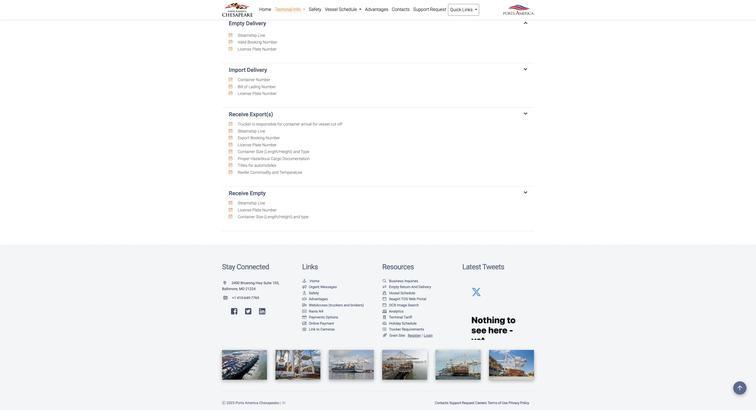 Task type: describe. For each thing, give the bounding box(es) containing it.
3 license from the top
[[238, 143, 251, 148]]

home link for urgent messages link
[[302, 279, 320, 283]]

tab list containing empty delivery
[[222, 14, 534, 231]]

connected
[[237, 263, 269, 271]]

delivery for import delivery
[[247, 67, 267, 73]]

empty return and delivery
[[389, 285, 431, 289]]

contacts for contacts
[[392, 7, 410, 12]]

urgent messages
[[309, 285, 337, 289]]

off
[[337, 122, 342, 127]]

empty for empty return and delivery
[[389, 285, 399, 289]]

temperature
[[280, 170, 302, 175]]

credit card front image
[[302, 322, 307, 326]]

terminal tariff
[[389, 315, 412, 320]]

messages
[[320, 285, 337, 289]]

container number
[[237, 78, 270, 82]]

2023 ports america chesapeake |
[[226, 401, 282, 405]]

1 vertical spatial contacts link
[[435, 398, 449, 408]]

ocr
[[389, 303, 396, 308]]

type
[[301, 215, 309, 220]]

payments options
[[309, 315, 338, 320]]

steamship for delivery
[[238, 33, 257, 38]]

return
[[400, 285, 411, 289]]

safety link for the bottommost advantages link
[[302, 291, 319, 295]]

terminal info link
[[273, 4, 307, 15]]

credit card image
[[302, 316, 307, 320]]

business
[[389, 279, 404, 283]]

container size (length/height) and type
[[237, 150, 309, 154]]

angle down image
[[524, 67, 527, 72]]

md
[[239, 287, 245, 291]]

titles
[[238, 163, 247, 168]]

size for container size (length/height) and type
[[256, 215, 263, 220]]

410-
[[237, 296, 244, 300]]

0 vertical spatial advantages
[[365, 7, 388, 12]]

payments
[[309, 315, 325, 320]]

payment
[[320, 322, 334, 326]]

n4
[[319, 309, 323, 314]]

(truckers
[[329, 303, 343, 308]]

1 vertical spatial empty
[[250, 190, 266, 197]]

navis
[[309, 309, 318, 314]]

camera image
[[302, 328, 307, 332]]

0 horizontal spatial contacts link
[[390, 4, 412, 15]]

safety link for the leftmost vessel schedule link
[[307, 4, 323, 15]]

1 horizontal spatial home
[[310, 279, 320, 283]]

commodity
[[250, 170, 271, 175]]

payments options link
[[302, 315, 338, 320]]

7769
[[251, 296, 259, 300]]

register
[[408, 334, 421, 338]]

container size (length/height) and type
[[237, 215, 309, 220]]

+1 410-649-7769 link
[[222, 296, 259, 300]]

login link
[[424, 334, 433, 338]]

reefer commodity and temperature
[[237, 170, 302, 175]]

copyright image
[[222, 402, 226, 405]]

online payment link
[[302, 322, 334, 326]]

(length/height) for type
[[264, 150, 292, 154]]

type
[[301, 150, 309, 154]]

grain
[[390, 334, 398, 338]]

wheat image
[[382, 334, 387, 338]]

america
[[245, 401, 258, 405]]

1 horizontal spatial vessel schedule
[[389, 291, 415, 295]]

navis n4
[[309, 309, 323, 314]]

webaccess (truckers and brokers)
[[309, 303, 364, 308]]

2 horizontal spatial for
[[313, 122, 318, 127]]

quick links
[[450, 7, 474, 12]]

0 vertical spatial schedule
[[339, 7, 357, 12]]

steamship line for empty
[[237, 201, 265, 206]]

1 horizontal spatial support request link
[[449, 398, 475, 408]]

to
[[316, 328, 320, 332]]

list alt image
[[382, 328, 387, 332]]

urgent messages link
[[302, 285, 337, 289]]

import delivery link
[[229, 67, 527, 73]]

responsible
[[256, 122, 276, 127]]

container for container size (length/height) and type
[[238, 150, 255, 154]]

2400
[[232, 281, 240, 285]]

and
[[411, 285, 418, 289]]

options
[[326, 315, 338, 320]]

0 horizontal spatial home
[[259, 7, 271, 12]]

1 horizontal spatial vessel
[[389, 291, 400, 295]]

bill
[[238, 84, 243, 89]]

tweets
[[483, 263, 504, 271]]

1 vertical spatial request
[[462, 401, 474, 405]]

bullhorn image
[[302, 286, 307, 289]]

image
[[397, 303, 407, 308]]

search image
[[382, 280, 387, 283]]

0 horizontal spatial of
[[244, 84, 248, 89]]

0 vertical spatial links
[[462, 7, 473, 12]]

user hard hat image
[[302, 292, 307, 295]]

export
[[238, 136, 249, 141]]

0 vertical spatial support request link
[[412, 4, 448, 15]]

valid
[[238, 40, 247, 45]]

1 vertical spatial |
[[280, 401, 281, 405]]

map marker alt image
[[224, 282, 231, 285]]

3 plate from the top
[[252, 143, 261, 148]]

0 vertical spatial advantages link
[[363, 4, 390, 15]]

careers
[[475, 401, 487, 405]]

ship image
[[382, 292, 387, 295]]

info
[[293, 7, 301, 12]]

1 vertical spatial advantages link
[[302, 297, 328, 301]]

analytics link
[[382, 309, 404, 314]]

sign in image
[[282, 402, 285, 405]]

facebook square image
[[231, 308, 237, 315]]

holiday schedule
[[389, 322, 417, 326]]

link to cameras
[[309, 328, 335, 332]]

ports
[[236, 401, 244, 405]]

4 license from the top
[[238, 208, 251, 213]]

import delivery
[[229, 67, 267, 73]]

bells image
[[382, 322, 387, 326]]

receive for receive export(s)
[[229, 111, 249, 118]]

request inside 'link'
[[430, 7, 446, 12]]

terminal for terminal info
[[275, 7, 292, 12]]

support request
[[413, 7, 446, 12]]

terminal for terminal tariff
[[389, 315, 403, 320]]

proper
[[238, 157, 250, 161]]

grain site: register | login
[[390, 333, 433, 338]]

brokers)
[[351, 303, 364, 308]]

container for container number
[[238, 78, 255, 82]]

seagirt tos web portal
[[389, 297, 426, 301]]

resources
[[382, 263, 414, 271]]

browser image
[[382, 298, 387, 301]]

stay connected
[[222, 263, 269, 271]]

cameras
[[321, 328, 335, 332]]

1 license plate number from the top
[[237, 47, 277, 52]]

automobiles
[[254, 163, 276, 168]]

2 vertical spatial delivery
[[419, 285, 431, 289]]

booking for export
[[250, 136, 265, 141]]

steamship line for delivery
[[237, 33, 265, 38]]

careers link
[[475, 398, 487, 408]]

0 horizontal spatial vessel schedule link
[[323, 4, 363, 15]]

angle down image for export(s)
[[524, 111, 527, 117]]

file invoice image
[[382, 316, 387, 320]]

stay
[[222, 263, 235, 271]]

trucker for trucker requirements
[[389, 328, 401, 332]]

2 license from the top
[[238, 91, 251, 96]]

4 plate from the top
[[252, 208, 261, 213]]

analytics
[[389, 309, 404, 314]]

0 horizontal spatial advantages
[[309, 297, 328, 301]]

seagirt tos web portal link
[[382, 297, 426, 301]]

linkedin image
[[259, 308, 265, 315]]

valid booking number
[[237, 40, 277, 45]]

empty delivery
[[229, 20, 266, 27]]

2400 broening hwy suite 105, baltimore, md 21224
[[222, 281, 279, 291]]



Task type: vqa. For each thing, say whether or not it's contained in the screenshot.
Our
no



Task type: locate. For each thing, give the bounding box(es) containing it.
home up urgent on the bottom left of page
[[310, 279, 320, 283]]

0 vertical spatial safety
[[309, 7, 321, 12]]

ocr image search
[[389, 303, 419, 308]]

1 plate from the top
[[252, 47, 261, 52]]

advantages link up webaccess
[[302, 297, 328, 301]]

plate down export booking number
[[252, 143, 261, 148]]

(length/height) up cargo
[[264, 150, 292, 154]]

3 line from the top
[[258, 201, 265, 206]]

vessel schedule inside vessel schedule link
[[325, 7, 358, 12]]

0 vertical spatial receive
[[229, 111, 249, 118]]

advantages link
[[363, 4, 390, 15], [302, 297, 328, 301]]

1 vertical spatial (length/height)
[[264, 215, 292, 220]]

tariff
[[404, 315, 412, 320]]

receive empty
[[229, 190, 266, 197]]

1 horizontal spatial |
[[422, 333, 423, 338]]

0 vertical spatial steamship
[[238, 33, 257, 38]]

bill of lading number
[[237, 84, 276, 89]]

terms of use link
[[487, 398, 508, 408]]

0 horizontal spatial terminal
[[275, 7, 292, 12]]

cargo
[[271, 157, 282, 161]]

tab list
[[222, 14, 534, 231]]

online payment
[[309, 322, 334, 326]]

empty return and delivery link
[[382, 285, 431, 289]]

arrival
[[301, 122, 312, 127]]

2 size from the top
[[256, 215, 263, 220]]

1 vertical spatial booking
[[250, 136, 265, 141]]

home link
[[258, 4, 273, 15], [302, 279, 320, 283]]

trucker left is
[[238, 122, 251, 127]]

quick
[[450, 7, 461, 12]]

1 vertical spatial angle down image
[[524, 111, 527, 117]]

analytics image
[[382, 310, 387, 314]]

0 horizontal spatial advantages link
[[302, 297, 328, 301]]

and left type
[[293, 215, 300, 220]]

0 vertical spatial container
[[238, 78, 255, 82]]

line up export booking number
[[258, 129, 265, 134]]

is
[[252, 122, 255, 127]]

angle down image inside receive export(s) link
[[524, 111, 527, 117]]

line down receive empty link on the top
[[258, 201, 265, 206]]

1 steamship line from the top
[[237, 33, 265, 38]]

ocr image search link
[[382, 303, 419, 308]]

request left quick on the right top of the page
[[430, 7, 446, 12]]

+1 410-649-7769
[[232, 296, 259, 300]]

license plate number down export booking number
[[237, 143, 277, 148]]

reefer
[[238, 170, 249, 175]]

and down automobiles
[[272, 170, 279, 175]]

2 vertical spatial steamship
[[238, 201, 257, 206]]

booking right valid
[[248, 40, 262, 45]]

advantages
[[365, 7, 388, 12], [309, 297, 328, 301]]

terminal left info
[[275, 7, 292, 12]]

vessel
[[319, 122, 330, 127]]

exchange image
[[382, 286, 387, 289]]

0 horizontal spatial trucker
[[238, 122, 251, 127]]

3 steamship from the top
[[238, 201, 257, 206]]

empty up valid
[[229, 20, 245, 27]]

1 vertical spatial container
[[238, 150, 255, 154]]

anchor image
[[302, 280, 307, 283]]

container down receive empty link on the top
[[238, 215, 255, 220]]

0 vertical spatial (length/height)
[[264, 150, 292, 154]]

1 vertical spatial contacts
[[435, 401, 449, 405]]

link
[[309, 328, 316, 332]]

empty down business
[[389, 285, 399, 289]]

latest tweets
[[462, 263, 504, 271]]

1 vertical spatial line
[[258, 129, 265, 134]]

trucker inside tab list
[[238, 122, 251, 127]]

1 vertical spatial schedule
[[401, 291, 415, 295]]

0 vertical spatial of
[[244, 84, 248, 89]]

1 vertical spatial trucker
[[389, 328, 401, 332]]

privacy
[[509, 401, 520, 405]]

(length/height) left type
[[264, 215, 292, 220]]

angle down image for delivery
[[524, 20, 527, 25]]

1 horizontal spatial for
[[277, 122, 282, 127]]

steamship down receive empty at left
[[238, 201, 257, 206]]

4 license plate number from the top
[[237, 208, 277, 213]]

lading
[[249, 84, 261, 89]]

0 horizontal spatial vessel
[[325, 7, 338, 12]]

1 vertical spatial terminal
[[389, 315, 403, 320]]

plate up container size (length/height) and type
[[252, 208, 261, 213]]

holiday
[[389, 322, 401, 326]]

1 horizontal spatial trucker
[[389, 328, 401, 332]]

1 vertical spatial size
[[256, 215, 263, 220]]

0 vertical spatial size
[[256, 150, 263, 154]]

site:
[[399, 334, 406, 338]]

booking for valid
[[248, 40, 262, 45]]

steamship up export
[[238, 129, 257, 134]]

line for delivery
[[258, 33, 265, 38]]

documentation
[[283, 157, 310, 161]]

2 safety from the top
[[309, 291, 319, 295]]

safety link down urgent on the bottom left of page
[[302, 291, 319, 295]]

trucker requirements
[[389, 328, 424, 332]]

0 vertical spatial delivery
[[246, 20, 266, 27]]

2 vertical spatial empty
[[389, 285, 399, 289]]

license plate number down valid booking number
[[237, 47, 277, 52]]

1 vertical spatial links
[[302, 263, 318, 271]]

2 horizontal spatial empty
[[389, 285, 399, 289]]

and up documentation
[[293, 150, 300, 154]]

booking right export
[[250, 136, 265, 141]]

1 vertical spatial vessel schedule link
[[382, 291, 415, 295]]

0 vertical spatial angle down image
[[524, 20, 527, 25]]

1 angle down image from the top
[[524, 20, 527, 25]]

size down receive empty at left
[[256, 215, 263, 220]]

receive export(s)
[[229, 111, 273, 118]]

hazardous
[[251, 157, 270, 161]]

contacts for contacts support request careers terms of use privacy policy
[[435, 401, 449, 405]]

links up the anchor image
[[302, 263, 318, 271]]

for left container at the left
[[277, 122, 282, 127]]

empty for empty delivery
[[229, 20, 245, 27]]

links
[[462, 7, 473, 12], [302, 263, 318, 271]]

1 vertical spatial home
[[310, 279, 320, 283]]

0 horizontal spatial vessel schedule
[[325, 7, 358, 12]]

1 vertical spatial support request link
[[449, 398, 475, 408]]

2 steamship line from the top
[[237, 129, 265, 134]]

browser image
[[382, 304, 387, 308]]

request
[[430, 7, 446, 12], [462, 401, 474, 405]]

1 vertical spatial advantages
[[309, 297, 328, 301]]

0 vertical spatial empty
[[229, 20, 245, 27]]

terminal tariff link
[[382, 315, 412, 320]]

vessel schedule
[[325, 7, 358, 12], [389, 291, 415, 295]]

0 vertical spatial |
[[422, 333, 423, 338]]

1 horizontal spatial empty
[[250, 190, 266, 197]]

1 horizontal spatial terminal
[[389, 315, 403, 320]]

license down valid
[[238, 47, 251, 52]]

for right arrival
[[313, 122, 318, 127]]

delivery up container number
[[247, 67, 267, 73]]

line for empty
[[258, 201, 265, 206]]

0 vertical spatial safety link
[[307, 4, 323, 15]]

2 vertical spatial container
[[238, 215, 255, 220]]

1 horizontal spatial advantages link
[[363, 4, 390, 15]]

home link for terminal info link
[[258, 4, 273, 15]]

steamship line up valid booking number
[[237, 33, 265, 38]]

of right bill
[[244, 84, 248, 89]]

1 vertical spatial of
[[498, 401, 501, 405]]

1 vertical spatial steamship line
[[237, 129, 265, 134]]

support inside support request 'link'
[[413, 7, 429, 12]]

license down export
[[238, 143, 251, 148]]

broening
[[241, 281, 255, 285]]

0 horizontal spatial links
[[302, 263, 318, 271]]

delivery
[[246, 20, 266, 27], [247, 67, 267, 73], [419, 285, 431, 289]]

2 vertical spatial steamship line
[[237, 201, 265, 206]]

request left the careers
[[462, 401, 474, 405]]

navis n4 link
[[302, 309, 323, 314]]

0 horizontal spatial for
[[248, 163, 253, 168]]

safety right info
[[309, 7, 321, 12]]

receive for receive empty
[[229, 190, 249, 197]]

online
[[309, 322, 319, 326]]

1 vertical spatial safety
[[309, 291, 319, 295]]

3 container from the top
[[238, 215, 255, 220]]

2 plate from the top
[[252, 91, 261, 96]]

size for container size (length/height) and type
[[256, 150, 263, 154]]

steamship line down receive empty at left
[[237, 201, 265, 206]]

support request link left quick on the right top of the page
[[412, 4, 448, 15]]

steamship up valid
[[238, 33, 257, 38]]

delivery up valid booking number
[[246, 20, 266, 27]]

0 vertical spatial home link
[[258, 4, 273, 15]]

delivery for empty delivery
[[246, 20, 266, 27]]

terminal info
[[275, 7, 302, 12]]

1 vertical spatial home link
[[302, 279, 320, 283]]

web
[[409, 297, 416, 301]]

1 (length/height) from the top
[[264, 150, 292, 154]]

0 vertical spatial booking
[[248, 40, 262, 45]]

1 vertical spatial steamship
[[238, 129, 257, 134]]

2 (length/height) from the top
[[264, 215, 292, 220]]

license
[[238, 47, 251, 52], [238, 91, 251, 96], [238, 143, 251, 148], [238, 208, 251, 213]]

1 steamship from the top
[[238, 33, 257, 38]]

receive left export(s)
[[229, 111, 249, 118]]

angle down image
[[524, 20, 527, 25], [524, 111, 527, 117]]

(length/height)
[[264, 150, 292, 154], [264, 215, 292, 220]]

0 vertical spatial support
[[413, 7, 429, 12]]

3 steamship line from the top
[[237, 201, 265, 206]]

home
[[259, 7, 271, 12], [310, 279, 320, 283]]

1 vertical spatial delivery
[[247, 67, 267, 73]]

0 horizontal spatial support
[[413, 7, 429, 12]]

1 horizontal spatial of
[[498, 401, 501, 405]]

1 vertical spatial vessel schedule
[[389, 291, 415, 295]]

angle down image inside empty delivery link
[[524, 20, 527, 25]]

trucker requirements link
[[382, 328, 424, 332]]

holiday schedule link
[[382, 322, 417, 326]]

suite
[[264, 281, 272, 285]]

truck container image
[[302, 304, 307, 308]]

inquiries
[[405, 279, 418, 283]]

advantages up empty delivery link
[[365, 7, 388, 12]]

empty down commodity
[[250, 190, 266, 197]]

2 line from the top
[[258, 129, 265, 134]]

receive down reefer
[[229, 190, 249, 197]]

use
[[502, 401, 508, 405]]

steamship line down is
[[237, 129, 265, 134]]

business inquiries link
[[382, 279, 418, 283]]

2 steamship from the top
[[238, 129, 257, 134]]

seagirt
[[389, 297, 400, 301]]

container up bill
[[238, 78, 255, 82]]

| left login link
[[422, 333, 423, 338]]

license down receive empty at left
[[238, 208, 251, 213]]

0 vertical spatial request
[[430, 7, 446, 12]]

0 horizontal spatial empty
[[229, 20, 245, 27]]

0 vertical spatial line
[[258, 33, 265, 38]]

2 receive from the top
[[229, 190, 249, 197]]

for right the titles
[[248, 163, 253, 168]]

license down bill
[[238, 91, 251, 96]]

1 vertical spatial vessel
[[389, 291, 400, 295]]

2 container from the top
[[238, 150, 255, 154]]

chesapeake
[[259, 401, 279, 405]]

home link up urgent on the bottom left of page
[[302, 279, 320, 283]]

of left use
[[498, 401, 501, 405]]

go to top image
[[734, 382, 747, 395]]

receive empty link
[[229, 190, 266, 197]]

twitter square image
[[245, 308, 251, 315]]

advantages up webaccess
[[309, 297, 328, 301]]

1 horizontal spatial request
[[462, 401, 474, 405]]

0 vertical spatial vessel
[[325, 7, 338, 12]]

trucker down the "holiday"
[[389, 328, 401, 332]]

home up 'empty delivery'
[[259, 7, 271, 12]]

license plate number up container size (length/height) and type
[[237, 208, 277, 213]]

|
[[422, 333, 423, 338], [280, 401, 281, 405]]

container up proper
[[238, 150, 255, 154]]

1 horizontal spatial advantages
[[365, 7, 388, 12]]

2 license plate number from the top
[[237, 91, 277, 96]]

steamship line
[[237, 33, 265, 38], [237, 129, 265, 134], [237, 201, 265, 206]]

container storage image
[[302, 310, 307, 314]]

0 vertical spatial contacts
[[392, 7, 410, 12]]

safety link right info
[[307, 4, 323, 15]]

home link up 'empty delivery'
[[258, 4, 273, 15]]

0 vertical spatial vessel schedule link
[[323, 4, 363, 15]]

1 vertical spatial safety link
[[302, 291, 319, 295]]

vessel
[[325, 7, 338, 12], [389, 291, 400, 295]]

phone office image
[[224, 297, 232, 300]]

1 safety from the top
[[309, 7, 321, 12]]

trucker for trucker is responsible for container arrival for vessel cut off
[[238, 122, 251, 127]]

size up hazardous on the left top of page
[[256, 150, 263, 154]]

support request link left the careers
[[449, 398, 475, 408]]

receive
[[229, 111, 249, 118], [229, 190, 249, 197]]

1 container from the top
[[238, 78, 255, 82]]

2 angle down image from the top
[[524, 111, 527, 117]]

links right quick on the right top of the page
[[462, 7, 473, 12]]

plate down bill of lading number
[[252, 91, 261, 96]]

schedule for the bottommost vessel schedule link
[[401, 291, 415, 295]]

hwy
[[256, 281, 263, 285]]

advantages link up empty delivery link
[[363, 4, 390, 15]]

login
[[424, 334, 433, 338]]

baltimore,
[[222, 287, 238, 291]]

proper hazardous cargo documentation
[[237, 157, 310, 161]]

2 vertical spatial schedule
[[402, 322, 417, 326]]

delivery right and
[[419, 285, 431, 289]]

webaccess
[[309, 303, 328, 308]]

21224
[[246, 287, 256, 291]]

contacts
[[392, 7, 410, 12], [435, 401, 449, 405]]

0 horizontal spatial contacts
[[392, 7, 410, 12]]

license plate number down bill of lading number
[[237, 91, 277, 96]]

safety down urgent on the bottom left of page
[[309, 291, 319, 295]]

search
[[408, 303, 419, 308]]

terminal
[[275, 7, 292, 12], [389, 315, 403, 320]]

schedule for holiday schedule link
[[402, 322, 417, 326]]

0 vertical spatial home
[[259, 7, 271, 12]]

0 vertical spatial steamship line
[[237, 33, 265, 38]]

3 license plate number from the top
[[237, 143, 277, 148]]

2400 broening hwy suite 105, baltimore, md 21224 link
[[222, 281, 279, 291]]

container for container size (length/height) and type
[[238, 215, 255, 220]]

terminal down the analytics
[[389, 315, 403, 320]]

0 horizontal spatial home link
[[258, 4, 273, 15]]

steamship for empty
[[238, 201, 257, 206]]

1 line from the top
[[258, 33, 265, 38]]

and left brokers)
[[344, 303, 350, 308]]

number
[[263, 40, 277, 45], [262, 47, 277, 52], [256, 78, 270, 82], [262, 84, 276, 89], [262, 91, 277, 96], [266, 136, 280, 141], [262, 143, 277, 148], [262, 208, 277, 213]]

plate down valid booking number
[[252, 47, 261, 52]]

+1
[[232, 296, 236, 300]]

1 size from the top
[[256, 150, 263, 154]]

0 vertical spatial terminal
[[275, 7, 292, 12]]

terms
[[488, 401, 497, 405]]

policy
[[520, 401, 529, 405]]

1 vertical spatial receive
[[229, 190, 249, 197]]

0 vertical spatial contacts link
[[390, 4, 412, 15]]

1 horizontal spatial contacts
[[435, 401, 449, 405]]

1 horizontal spatial links
[[462, 7, 473, 12]]

tos
[[401, 297, 408, 301]]

1 vertical spatial support
[[449, 401, 461, 405]]

portal
[[417, 297, 426, 301]]

1 receive from the top
[[229, 111, 249, 118]]

1 horizontal spatial home link
[[302, 279, 320, 283]]

export(s)
[[250, 111, 273, 118]]

| left sign in 'icon'
[[280, 401, 281, 405]]

1 license from the top
[[238, 47, 251, 52]]

0 horizontal spatial request
[[430, 7, 446, 12]]

0 horizontal spatial |
[[280, 401, 281, 405]]

(length/height) for type
[[264, 215, 292, 220]]

hand receiving image
[[302, 298, 307, 301]]

line up valid booking number
[[258, 33, 265, 38]]



